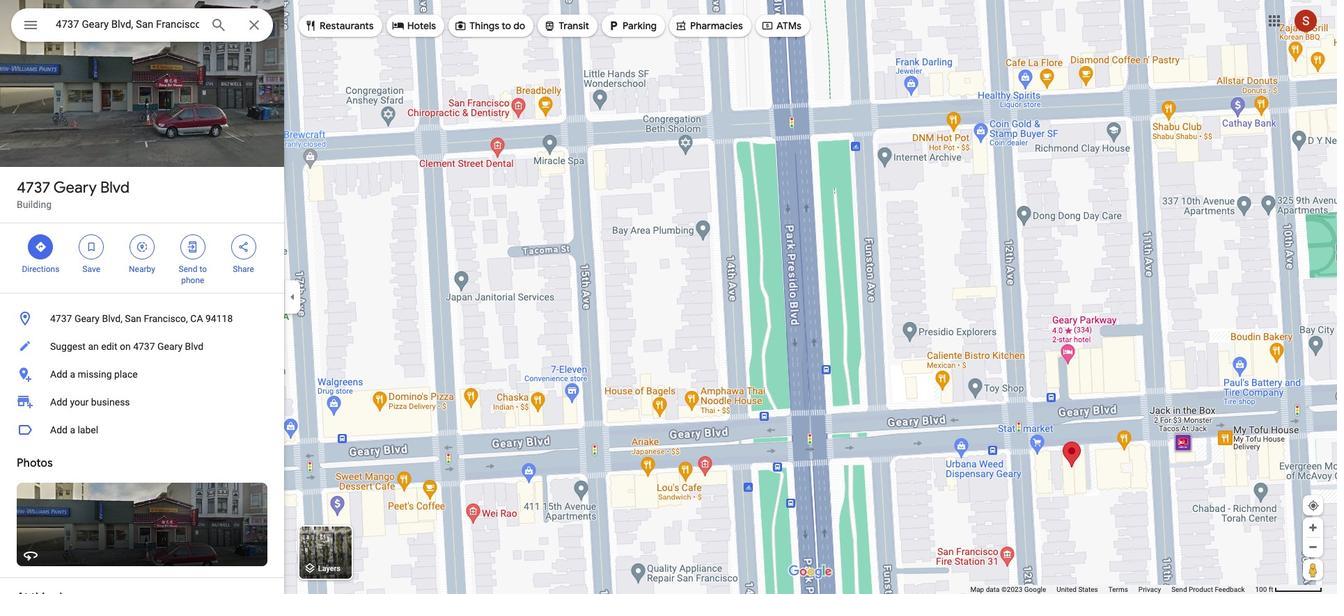 Task type: describe. For each thing, give the bounding box(es) containing it.
add for add a missing place
[[50, 369, 68, 380]]

ca
[[190, 313, 203, 325]]

4737 Geary Blvd, San Francisco, CA 94118 field
[[11, 8, 273, 42]]

suggest
[[50, 341, 86, 352]]

collapse side panel image
[[285, 290, 300, 305]]

send for send to phone
[[179, 265, 197, 274]]

privacy
[[1139, 586, 1161, 594]]

show your location image
[[1307, 500, 1320, 513]]

business
[[91, 397, 130, 408]]

to inside the  things to do
[[502, 20, 511, 32]]

send to phone
[[179, 265, 207, 286]]

geary for blvd,
[[74, 313, 100, 325]]

100
[[1256, 586, 1267, 594]]


[[187, 240, 199, 255]]

share
[[233, 265, 254, 274]]

 parking
[[607, 18, 657, 33]]

terms button
[[1109, 586, 1128, 595]]

 transit
[[544, 18, 589, 33]]


[[136, 240, 148, 255]]

add a missing place
[[50, 369, 138, 380]]

building
[[17, 199, 52, 210]]

send for send product feedback
[[1172, 586, 1187, 594]]

add your business
[[50, 397, 130, 408]]

blvd inside button
[[185, 341, 204, 352]]


[[607, 18, 620, 33]]

restaurants
[[320, 20, 374, 32]]

edit
[[101, 341, 117, 352]]

atms
[[777, 20, 802, 32]]


[[85, 240, 98, 255]]

zoom in image
[[1308, 523, 1319, 534]]

send product feedback button
[[1172, 586, 1245, 595]]

google
[[1024, 586, 1046, 594]]

hotels
[[407, 20, 436, 32]]

actions for 4737 geary blvd region
[[0, 224, 284, 293]]

to inside send to phone
[[199, 265, 207, 274]]

ft
[[1269, 586, 1274, 594]]

zoom out image
[[1308, 543, 1319, 553]]

united
[[1057, 586, 1077, 594]]

parking
[[623, 20, 657, 32]]

on
[[120, 341, 131, 352]]


[[22, 15, 39, 35]]

united states button
[[1057, 586, 1098, 595]]

add for add your business
[[50, 397, 68, 408]]

nearby
[[129, 265, 155, 274]]

send product feedback
[[1172, 586, 1245, 594]]

feedback
[[1215, 586, 1245, 594]]

states
[[1079, 586, 1098, 594]]

do
[[514, 20, 525, 32]]


[[34, 240, 47, 255]]

map
[[971, 586, 984, 594]]

things
[[470, 20, 499, 32]]

add a missing place button
[[0, 361, 284, 389]]

transit
[[559, 20, 589, 32]]

product
[[1189, 586, 1213, 594]]

 button
[[11, 8, 50, 45]]

add a label
[[50, 425, 98, 436]]

4737 geary blvd, san francisco, ca 94118 button
[[0, 305, 284, 333]]


[[761, 18, 774, 33]]



Task type: locate. For each thing, give the bounding box(es) containing it.
1 vertical spatial a
[[70, 425, 75, 436]]

blvd,
[[102, 313, 123, 325]]

data
[[986, 586, 1000, 594]]

geary up 
[[53, 178, 97, 198]]

None field
[[56, 16, 199, 33]]


[[304, 18, 317, 33]]

4737 up the building
[[17, 178, 50, 198]]

none field inside 4737 geary blvd, san francisco, ca 94118 field
[[56, 16, 199, 33]]

1 add from the top
[[50, 369, 68, 380]]

2 vertical spatial 4737
[[133, 341, 155, 352]]

united states
[[1057, 586, 1098, 594]]

send inside button
[[1172, 586, 1187, 594]]

2 vertical spatial geary
[[157, 341, 183, 352]]

send left product at the right
[[1172, 586, 1187, 594]]

2 add from the top
[[50, 397, 68, 408]]

map data ©2023 google
[[971, 586, 1046, 594]]

 search field
[[11, 8, 273, 45]]

add left your
[[50, 397, 68, 408]]


[[544, 18, 556, 33]]

0 vertical spatial add
[[50, 369, 68, 380]]

google account: sheryl atherton  
(sheryl.atherton@adept.ai) image
[[1295, 9, 1317, 32]]

0 vertical spatial send
[[179, 265, 197, 274]]

save
[[82, 265, 100, 274]]

directions
[[22, 265, 59, 274]]

geary inside button
[[157, 341, 183, 352]]

4737 geary blvd building
[[17, 178, 130, 210]]

3 add from the top
[[50, 425, 68, 436]]

 hotels
[[392, 18, 436, 33]]

0 horizontal spatial blvd
[[100, 178, 130, 198]]

privacy button
[[1139, 586, 1161, 595]]

footer containing map data ©2023 google
[[971, 586, 1256, 595]]

 pharmacies
[[675, 18, 743, 33]]

1 vertical spatial to
[[199, 265, 207, 274]]

 atms
[[761, 18, 802, 33]]

send up phone
[[179, 265, 197, 274]]

show street view coverage image
[[1303, 560, 1323, 581]]

google maps element
[[0, 0, 1337, 595]]


[[392, 18, 404, 33]]

©2023
[[1002, 586, 1023, 594]]

4737 inside 4737 geary blvd building
[[17, 178, 50, 198]]

1 horizontal spatial to
[[502, 20, 511, 32]]

100 ft
[[1256, 586, 1274, 594]]

phone
[[181, 276, 204, 286]]

1 vertical spatial geary
[[74, 313, 100, 325]]

a
[[70, 369, 75, 380], [70, 425, 75, 436]]

4737 up suggest
[[50, 313, 72, 325]]

add for add a label
[[50, 425, 68, 436]]

 restaurants
[[304, 18, 374, 33]]

footer
[[971, 586, 1256, 595]]

1 vertical spatial send
[[1172, 586, 1187, 594]]

missing
[[78, 369, 112, 380]]

suggest an edit on 4737 geary blvd
[[50, 341, 204, 352]]

san
[[125, 313, 141, 325]]

suggest an edit on 4737 geary blvd button
[[0, 333, 284, 361]]

photos
[[17, 457, 53, 471]]

0 vertical spatial blvd
[[100, 178, 130, 198]]

94118
[[205, 313, 233, 325]]


[[237, 240, 250, 255]]

add left label
[[50, 425, 68, 436]]

4737
[[17, 178, 50, 198], [50, 313, 72, 325], [133, 341, 155, 352]]

blvd inside 4737 geary blvd building
[[100, 178, 130, 198]]

4737 for blvd
[[17, 178, 50, 198]]

1 vertical spatial add
[[50, 397, 68, 408]]

2 a from the top
[[70, 425, 75, 436]]

0 vertical spatial a
[[70, 369, 75, 380]]

your
[[70, 397, 89, 408]]

layers
[[318, 565, 341, 574]]

geary left "blvd,"
[[74, 313, 100, 325]]

 things to do
[[454, 18, 525, 33]]

geary for blvd
[[53, 178, 97, 198]]

add your business link
[[0, 389, 284, 417]]

4737 inside button
[[50, 313, 72, 325]]

1 horizontal spatial send
[[1172, 586, 1187, 594]]

1 horizontal spatial blvd
[[185, 341, 204, 352]]

a for missing
[[70, 369, 75, 380]]

0 vertical spatial to
[[502, 20, 511, 32]]

a left label
[[70, 425, 75, 436]]

1 a from the top
[[70, 369, 75, 380]]

geary down the 'francisco,' on the left bottom of page
[[157, 341, 183, 352]]

an
[[88, 341, 99, 352]]


[[454, 18, 467, 33]]

a left missing
[[70, 369, 75, 380]]

place
[[114, 369, 138, 380]]

send
[[179, 265, 197, 274], [1172, 586, 1187, 594]]

to
[[502, 20, 511, 32], [199, 265, 207, 274]]

0 vertical spatial geary
[[53, 178, 97, 198]]

geary inside 4737 geary blvd building
[[53, 178, 97, 198]]

100 ft button
[[1256, 586, 1323, 594]]

4737 geary blvd main content
[[0, 0, 284, 595]]

send inside send to phone
[[179, 265, 197, 274]]

4737 for blvd,
[[50, 313, 72, 325]]

francisco,
[[144, 313, 188, 325]]

add a label button
[[0, 417, 284, 444]]

blvd
[[100, 178, 130, 198], [185, 341, 204, 352]]

to left do
[[502, 20, 511, 32]]

2 vertical spatial add
[[50, 425, 68, 436]]

4737 inside button
[[133, 341, 155, 352]]


[[675, 18, 687, 33]]

geary
[[53, 178, 97, 198], [74, 313, 100, 325], [157, 341, 183, 352]]

a for label
[[70, 425, 75, 436]]

0 horizontal spatial send
[[179, 265, 197, 274]]

add
[[50, 369, 68, 380], [50, 397, 68, 408], [50, 425, 68, 436]]

terms
[[1109, 586, 1128, 594]]

1 vertical spatial 4737
[[50, 313, 72, 325]]

0 vertical spatial 4737
[[17, 178, 50, 198]]

label
[[78, 425, 98, 436]]

pharmacies
[[690, 20, 743, 32]]

4737 geary blvd, san francisco, ca 94118
[[50, 313, 233, 325]]

1 vertical spatial blvd
[[185, 341, 204, 352]]

4737 right on
[[133, 341, 155, 352]]

0 horizontal spatial to
[[199, 265, 207, 274]]

to up phone
[[199, 265, 207, 274]]

footer inside google maps element
[[971, 586, 1256, 595]]

add down suggest
[[50, 369, 68, 380]]

geary inside button
[[74, 313, 100, 325]]



Task type: vqa. For each thing, say whether or not it's contained in the screenshot.
third add from the top of the the 4737 Geary Blvd main content
yes



